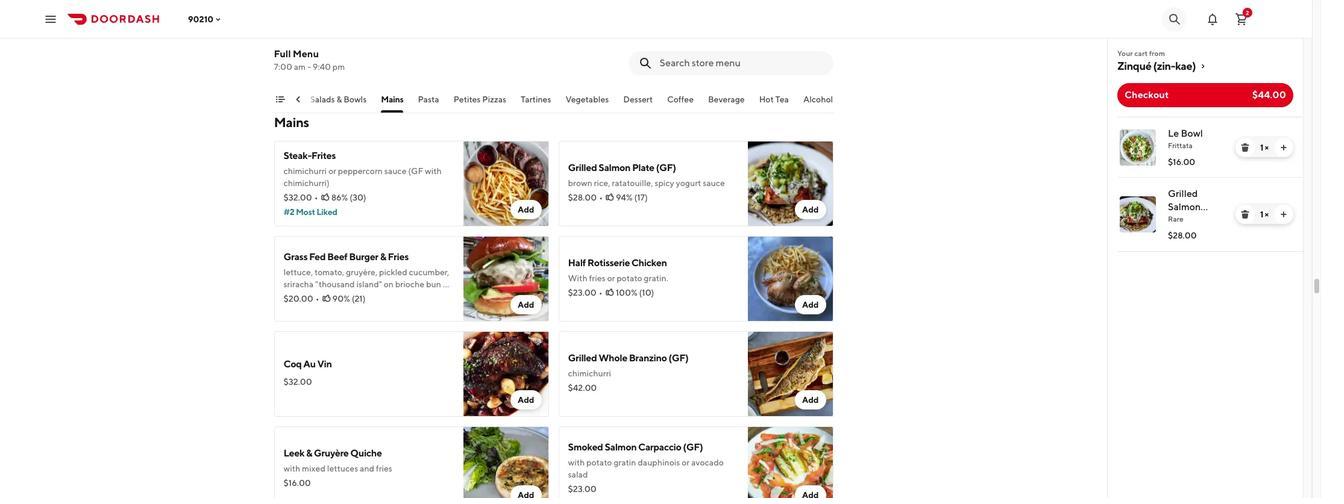 Task type: vqa. For each thing, say whether or not it's contained in the screenshot.
the reviews
no



Task type: locate. For each thing, give the bounding box(es) containing it.
0 vertical spatial $16.00
[[284, 46, 311, 55]]

1 × right remove item from cart icon
[[1261, 143, 1269, 153]]

(gf) up avocado at the bottom right of the page
[[683, 442, 703, 453]]

or left avocado at the bottom right of the page
[[682, 458, 690, 468]]

fries up $23.00 •
[[589, 274, 606, 283]]

$20.00 •
[[284, 294, 319, 304]]

salmon inside smoked salmon carpaccio (gf) with potato gratin dauphinois or avocado salad $23.00
[[605, 442, 637, 453]]

2 1 from the top
[[1261, 210, 1264, 220]]

salmon
[[599, 162, 631, 174], [1169, 201, 1201, 213], [605, 442, 637, 453]]

with inside leek & gruyère quiche with mixed lettuces and fries $16.00
[[284, 464, 300, 474]]

grilled salmon plate (gf) image
[[748, 141, 834, 227], [1120, 197, 1157, 233]]

(gf) right rare on the top of the page
[[1194, 215, 1214, 226]]

or inside grass fed beef burger & fries lettuce, tomato, gruyère, pickled cucumber, sriracha "thousand island" on brioche bun or in a bowl
[[443, 280, 451, 289]]

1 right remove item from cart image
[[1261, 210, 1264, 220]]

$16.00 inside fresh tomato, mozzarella, basil $16.00
[[284, 46, 311, 55]]

$28.00 down rare on the top of the page
[[1169, 231, 1197, 241]]

full
[[274, 48, 291, 60]]

salmon up rare on the top of the page
[[1169, 201, 1201, 213]]

0 vertical spatial salmon
[[599, 162, 631, 174]]

• left 100%
[[599, 288, 603, 298]]

add for grilled salmon plate (gf)
[[803, 205, 819, 215]]

lettuces
[[327, 464, 358, 474]]

on
[[384, 280, 394, 289]]

grilled inside grilled whole branzino (gf) chimichurri $42.00
[[568, 353, 597, 364]]

0 horizontal spatial fries
[[376, 464, 393, 474]]

$32.00
[[284, 193, 312, 203], [284, 377, 312, 387]]

1 vertical spatial mains
[[274, 115, 309, 130]]

grass fed beef burger & fries lettuce, tomato, gruyère, pickled cucumber, sriracha "thousand island" on brioche bun or in a bowl
[[284, 251, 451, 302]]

sauce right yogurt on the right top of the page
[[703, 178, 725, 188]]

frittata
[[1169, 141, 1193, 150]]

0 vertical spatial $28.00
[[568, 193, 597, 203]]

2 vertical spatial grilled
[[568, 353, 597, 364]]

add
[[518, 205, 535, 215], [803, 205, 819, 215], [518, 300, 535, 310], [803, 300, 819, 310], [518, 396, 535, 405], [803, 396, 819, 405]]

fries right and on the bottom left
[[376, 464, 393, 474]]

1 horizontal spatial chimichurri
[[568, 369, 612, 379]]

fresh
[[284, 31, 303, 41]]

with inside steak-frites chimichurri or peppercorn sauce (gf with chimichurri)
[[425, 166, 442, 176]]

1 vertical spatial 1
[[1261, 210, 1264, 220]]

$16.00 down frittata
[[1169, 157, 1196, 167]]

1 vertical spatial &
[[380, 251, 386, 263]]

with
[[425, 166, 442, 176], [568, 458, 585, 468], [284, 464, 300, 474]]

× left add one to cart image
[[1266, 210, 1269, 220]]

zinqué (zin-kae)
[[1118, 60, 1197, 72]]

add button for half rotisserie chicken
[[795, 295, 826, 315]]

0 vertical spatial 1 ×
[[1261, 143, 1269, 153]]

sauce left (gf
[[385, 166, 407, 176]]

1
[[1261, 143, 1264, 153], [1261, 210, 1264, 220]]

mains left pasta
[[381, 95, 404, 104]]

1 horizontal spatial plate
[[1169, 215, 1192, 226]]

grilled inside grilled salmon plate (gf) brown rice, ratatouille, spicy yogurt sauce
[[568, 162, 597, 174]]

chicken
[[632, 257, 667, 269]]

& left bowls
[[337, 95, 342, 104]]

remove item from cart image
[[1241, 210, 1251, 220]]

-
[[308, 62, 311, 72]]

with up salad
[[568, 458, 585, 468]]

1 horizontal spatial mains
[[381, 95, 404, 104]]

1 vertical spatial potato
[[587, 458, 612, 468]]

0 vertical spatial 1
[[1261, 143, 1264, 153]]

potato inside smoked salmon carpaccio (gf) with potato gratin dauphinois or avocado salad $23.00
[[587, 458, 612, 468]]

(17)
[[635, 193, 648, 203]]

0 vertical spatial $32.00
[[284, 193, 312, 203]]

2 vertical spatial $16.00
[[284, 479, 311, 488]]

$23.00 down salad
[[568, 485, 597, 494]]

$28.00 down brown
[[568, 193, 597, 203]]

(gf) inside grilled salmon plate (gf) brown rice, ratatouille, spicy yogurt sauce
[[656, 162, 676, 174]]

1 1 from the top
[[1261, 143, 1264, 153]]

1 horizontal spatial sauce
[[703, 178, 725, 188]]

burger
[[349, 251, 379, 263]]

salmon inside grilled salmon plate (gf) brown rice, ratatouille, spicy yogurt sauce
[[599, 162, 631, 174]]

grilled whole branzino (gf) image
[[748, 332, 834, 417]]

$42.00
[[568, 384, 597, 393]]

dauphinois
[[638, 458, 680, 468]]

2 horizontal spatial &
[[380, 251, 386, 263]]

am
[[294, 62, 306, 72]]

fries inside half rotisserie chicken with fries or potato gratin.
[[589, 274, 606, 283]]

$32.00 for $32.00
[[284, 377, 312, 387]]

fries
[[388, 251, 409, 263]]

2 $32.00 from the top
[[284, 377, 312, 387]]

petites
[[454, 95, 481, 104]]

$16.00 down fresh
[[284, 46, 311, 55]]

0 vertical spatial fries
[[589, 274, 606, 283]]

chimichurri up chimichurri)
[[284, 166, 327, 176]]

1 horizontal spatial $28.00
[[1169, 231, 1197, 241]]

• right the $20.00
[[316, 294, 319, 304]]

(gf) right branzino
[[669, 353, 689, 364]]

steak-frites chimichurri or peppercorn sauce (gf with chimichurri)
[[284, 150, 442, 188]]

0 vertical spatial plate
[[633, 162, 655, 174]]

grilled up rare on the top of the page
[[1169, 188, 1199, 200]]

a
[[292, 292, 297, 302]]

frites
[[312, 150, 336, 162]]

pickled
[[379, 268, 407, 277]]

pasta
[[418, 95, 439, 104]]

grilled up brown
[[568, 162, 597, 174]]

with right (gf
[[425, 166, 442, 176]]

2 button
[[1230, 7, 1254, 31]]

1 vertical spatial fries
[[376, 464, 393, 474]]

hot
[[760, 95, 774, 104]]

avocado
[[692, 458, 724, 468]]

0 horizontal spatial &
[[306, 448, 312, 460]]

$28.00 for $28.00
[[1169, 231, 1197, 241]]

chimichurri inside grilled whole branzino (gf) chimichurri $42.00
[[568, 369, 612, 379]]

(gf) for grilled salmon plate (gf) brown rice, ratatouille, spicy yogurt sauce
[[656, 162, 676, 174]]

coffee
[[668, 95, 694, 104]]

salmon inside "grilled salmon plate (gf)"
[[1169, 201, 1201, 213]]

smoked salmon carpaccio (gf) image
[[748, 427, 834, 499]]

rice,
[[594, 178, 611, 188]]

mains down scroll menu navigation left image on the left of the page
[[274, 115, 309, 130]]

2 horizontal spatial with
[[568, 458, 585, 468]]

0 horizontal spatial plate
[[633, 162, 655, 174]]

1 × right remove item from cart image
[[1261, 210, 1269, 220]]

90210
[[188, 14, 214, 24]]

1 vertical spatial $16.00
[[1169, 157, 1196, 167]]

• down rice,
[[600, 193, 603, 203]]

island"
[[357, 280, 382, 289]]

tomato, inside grass fed beef burger & fries lettuce, tomato, gruyère, pickled cucumber, sriracha "thousand island" on brioche bun or in a bowl
[[315, 268, 344, 277]]

1 $32.00 from the top
[[284, 193, 312, 203]]

(gf) inside smoked salmon carpaccio (gf) with potato gratin dauphinois or avocado salad $23.00
[[683, 442, 703, 453]]

or down frites
[[329, 166, 336, 176]]

0 horizontal spatial with
[[284, 464, 300, 474]]

1 vertical spatial salmon
[[1169, 201, 1201, 213]]

$32.00 up most
[[284, 193, 312, 203]]

fries inside leek & gruyère quiche with mixed lettuces and fries $16.00
[[376, 464, 393, 474]]

(gf) inside grilled whole branzino (gf) chimichurri $42.00
[[669, 353, 689, 364]]

2 × from the top
[[1266, 210, 1269, 220]]

tea
[[776, 95, 789, 104]]

petites pizzas button
[[454, 93, 507, 113]]

0 vertical spatial $23.00
[[568, 288, 597, 298]]

1 horizontal spatial with
[[425, 166, 442, 176]]

90%
[[333, 294, 350, 304]]

branzino
[[629, 353, 667, 364]]

$23.00 down with
[[568, 288, 597, 298]]

1 right remove item from cart icon
[[1261, 143, 1264, 153]]

2 items, open order cart image
[[1235, 12, 1249, 26]]

quiche
[[351, 448, 382, 460]]

0 vertical spatial &
[[337, 95, 342, 104]]

le bowl frittata
[[1169, 128, 1204, 150]]

2 $23.00 from the top
[[568, 485, 597, 494]]

plate inside grilled salmon plate (gf) brown rice, ratatouille, spicy yogurt sauce
[[633, 162, 655, 174]]

1 horizontal spatial potato
[[617, 274, 643, 283]]

chimichurri up $42.00
[[568, 369, 612, 379]]

potato down smoked on the left bottom
[[587, 458, 612, 468]]

1 × for le bowl
[[1261, 143, 1269, 153]]

$16.00 inside leek & gruyère quiche with mixed lettuces and fries $16.00
[[284, 479, 311, 488]]

open menu image
[[43, 12, 58, 26]]

(zin-
[[1154, 60, 1176, 72]]

0 vertical spatial sauce
[[385, 166, 407, 176]]

2 vertical spatial salmon
[[605, 442, 637, 453]]

1 horizontal spatial fries
[[589, 274, 606, 283]]

& inside button
[[337, 95, 342, 104]]

2 vertical spatial &
[[306, 448, 312, 460]]

salads
[[310, 95, 335, 104]]

grilled for grilled salmon plate (gf)
[[1169, 188, 1199, 200]]

carpaccio
[[639, 442, 682, 453]]

• for steak-frites
[[315, 193, 318, 203]]

salads & bowls button
[[310, 93, 367, 113]]

full menu 7:00 am - 9:40 pm
[[274, 48, 345, 72]]

0 horizontal spatial $28.00
[[568, 193, 597, 203]]

#2 most liked
[[284, 207, 337, 217]]

sauce
[[385, 166, 407, 176], [703, 178, 725, 188]]

1 vertical spatial grilled
[[1169, 188, 1199, 200]]

gruyère,
[[346, 268, 378, 277]]

$32.00 down coq
[[284, 377, 312, 387]]

sauce inside grilled salmon plate (gf) brown rice, ratatouille, spicy yogurt sauce
[[703, 178, 725, 188]]

(gf) for smoked salmon carpaccio (gf) with potato gratin dauphinois or avocado salad $23.00
[[683, 442, 703, 453]]

spicy
[[655, 178, 675, 188]]

add button for grass fed beef burger & fries
[[511, 295, 542, 315]]

remove item from cart image
[[1241, 143, 1251, 153]]

• up #2 most liked
[[315, 193, 318, 203]]

cucumber,
[[409, 268, 449, 277]]

0 horizontal spatial potato
[[587, 458, 612, 468]]

grilled up $42.00
[[568, 353, 597, 364]]

(gf) up spicy
[[656, 162, 676, 174]]

1 vertical spatial $23.00
[[568, 485, 597, 494]]

$16.00 down mixed on the bottom of page
[[284, 479, 311, 488]]

1 vertical spatial ×
[[1266, 210, 1269, 220]]

& for gruyère
[[306, 448, 312, 460]]

with inside smoked salmon carpaccio (gf) with potato gratin dauphinois or avocado salad $23.00
[[568, 458, 585, 468]]

fries
[[589, 274, 606, 283], [376, 464, 393, 474]]

tomato, up "thousand
[[315, 268, 344, 277]]

(gf) inside "grilled salmon plate (gf)"
[[1194, 215, 1214, 226]]

(gf)
[[656, 162, 676, 174], [1194, 215, 1214, 226], [669, 353, 689, 364], [683, 442, 703, 453]]

or right bun
[[443, 280, 451, 289]]

×
[[1266, 143, 1269, 153], [1266, 210, 1269, 220]]

pasta button
[[418, 93, 439, 113]]

mixed
[[302, 464, 326, 474]]

le bowl image
[[1120, 130, 1157, 166]]

× left add one to cart icon
[[1266, 143, 1269, 153]]

1 horizontal spatial &
[[337, 95, 342, 104]]

0 horizontal spatial chimichurri
[[284, 166, 327, 176]]

basil
[[381, 31, 398, 41]]

potato up 100%
[[617, 274, 643, 283]]

salmon up rice,
[[599, 162, 631, 174]]

0 vertical spatial potato
[[617, 274, 643, 283]]

zinqué
[[1118, 60, 1152, 72]]

with down leek
[[284, 464, 300, 474]]

add for grilled whole branzino (gf)
[[803, 396, 819, 405]]

1 vertical spatial $32.00
[[284, 377, 312, 387]]

salmon up the "gratin"
[[605, 442, 637, 453]]

checkout
[[1125, 89, 1170, 101]]

& right leek
[[306, 448, 312, 460]]

$23.00 inside smoked salmon carpaccio (gf) with potato gratin dauphinois or avocado salad $23.00
[[568, 485, 597, 494]]

beverage
[[709, 95, 745, 104]]

1 vertical spatial $28.00
[[1169, 231, 1197, 241]]

ratatouille,
[[612, 178, 653, 188]]

• for half rotisserie chicken
[[599, 288, 603, 298]]

with
[[568, 274, 588, 283]]

zinqué (zin-kae) link
[[1118, 59, 1294, 74]]

or down rotisserie
[[607, 274, 615, 283]]

2 1 × from the top
[[1261, 210, 1269, 220]]

1 vertical spatial tomato,
[[315, 268, 344, 277]]

0 vertical spatial tomato,
[[305, 31, 334, 41]]

add for grass fed beef burger & fries
[[518, 300, 535, 310]]

plate for grilled salmon plate (gf)
[[1169, 215, 1192, 226]]

$32.00 for $32.00 •
[[284, 193, 312, 203]]

tartines button
[[521, 93, 551, 113]]

0 vertical spatial mains
[[381, 95, 404, 104]]

list
[[1108, 117, 1304, 252]]

0 vertical spatial grilled
[[568, 162, 597, 174]]

1 vertical spatial plate
[[1169, 215, 1192, 226]]

1 for le bowl
[[1261, 143, 1264, 153]]

grilled inside "grilled salmon plate (gf)"
[[1169, 188, 1199, 200]]

& inside leek & gruyère quiche with mixed lettuces and fries $16.00
[[306, 448, 312, 460]]

0 vertical spatial ×
[[1266, 143, 1269, 153]]

1 vertical spatial sauce
[[703, 178, 725, 188]]

petites pizzas
[[454, 95, 507, 104]]

grilled whole branzino (gf) chimichurri $42.00
[[568, 353, 689, 393]]

1 vertical spatial 1 ×
[[1261, 210, 1269, 220]]

& left "fries" on the bottom of the page
[[380, 251, 386, 263]]

94% (17)
[[616, 193, 648, 203]]

0 horizontal spatial sauce
[[385, 166, 407, 176]]

plate inside "grilled salmon plate (gf)"
[[1169, 215, 1192, 226]]

1 vertical spatial chimichurri
[[568, 369, 612, 379]]

au
[[304, 359, 316, 370]]

salads & bowls
[[310, 95, 367, 104]]

(30)
[[350, 193, 366, 203]]

1 × for grilled salmon plate (gf)
[[1261, 210, 1269, 220]]

(gf) for grilled salmon plate (gf)
[[1194, 215, 1214, 226]]

plate for grilled salmon plate (gf) brown rice, ratatouille, spicy yogurt sauce
[[633, 162, 655, 174]]

1 1 × from the top
[[1261, 143, 1269, 153]]

tomato, up menu
[[305, 31, 334, 41]]

• for grass fed beef burger & fries
[[316, 294, 319, 304]]

0 vertical spatial chimichurri
[[284, 166, 327, 176]]

1 × from the top
[[1266, 143, 1269, 153]]

add button for grilled whole branzino (gf)
[[795, 391, 826, 410]]



Task type: describe. For each thing, give the bounding box(es) containing it.
caprese salad (v, gf) image
[[463, 0, 549, 80]]

half rotisserie chicken with fries or potato gratin.
[[568, 257, 669, 283]]

$28.00 for $28.00 •
[[568, 193, 597, 203]]

Item Search search field
[[660, 57, 824, 70]]

fresh tomato, mozzarella, basil $16.00
[[284, 31, 398, 55]]

coffee button
[[668, 93, 694, 113]]

grass fed beef burger & fries image
[[463, 236, 549, 322]]

pizzas
[[483, 95, 507, 104]]

sriracha
[[284, 280, 314, 289]]

(21)
[[352, 294, 366, 304]]

chimichurri)
[[284, 178, 330, 188]]

1 $23.00 from the top
[[568, 288, 597, 298]]

list containing le bowl
[[1108, 117, 1304, 252]]

• for grilled salmon plate (gf)
[[600, 193, 603, 203]]

$23.00 •
[[568, 288, 603, 298]]

gruyère
[[314, 448, 349, 460]]

grilled for grilled salmon plate (gf) brown rice, ratatouille, spicy yogurt sauce
[[568, 162, 597, 174]]

scroll menu navigation left image
[[293, 95, 303, 104]]

or inside half rotisserie chicken with fries or potato gratin.
[[607, 274, 615, 283]]

half rotisserie chicken image
[[748, 236, 834, 322]]

(gf
[[408, 166, 423, 176]]

0 horizontal spatial mains
[[274, 115, 309, 130]]

fed
[[309, 251, 326, 263]]

tomato, inside fresh tomato, mozzarella, basil $16.00
[[305, 31, 334, 41]]

beef
[[327, 251, 348, 263]]

bowl
[[1182, 128, 1204, 139]]

leek
[[284, 448, 305, 460]]

sauce inside steak-frites chimichurri or peppercorn sauce (gf with chimichurri)
[[385, 166, 407, 176]]

7:00
[[274, 62, 292, 72]]

1 horizontal spatial grilled salmon plate (gf) image
[[1120, 197, 1157, 233]]

brown
[[568, 178, 593, 188]]

beverage button
[[709, 93, 745, 113]]

coq au vin
[[284, 359, 332, 370]]

× for le bowl
[[1266, 143, 1269, 153]]

add one to cart image
[[1280, 210, 1289, 220]]

potato inside half rotisserie chicken with fries or potato gratin.
[[617, 274, 643, 283]]

& inside grass fed beef burger & fries lettuce, tomato, gruyère, pickled cucumber, sriracha "thousand island" on brioche bun or in a bowl
[[380, 251, 386, 263]]

bowls
[[344, 95, 367, 104]]

add button for coq au vin
[[511, 391, 542, 410]]

le
[[1169, 128, 1180, 139]]

add one to cart image
[[1280, 143, 1289, 153]]

$28.00 •
[[568, 193, 603, 203]]

#2
[[284, 207, 295, 217]]

add button for grilled salmon plate (gf)
[[795, 200, 826, 220]]

with for leek & gruyère quiche
[[284, 464, 300, 474]]

leek & gruyère quiche image
[[463, 427, 549, 499]]

2
[[1247, 9, 1250, 16]]

salmon for grilled salmon plate (gf) brown rice, ratatouille, spicy yogurt sauce
[[599, 162, 631, 174]]

menu
[[293, 48, 319, 60]]

lettuce,
[[284, 268, 313, 277]]

leek & gruyère quiche with mixed lettuces and fries $16.00
[[284, 448, 393, 488]]

(gf) for grilled whole branzino (gf) chimichurri $42.00
[[669, 353, 689, 364]]

× for grilled salmon plate (gf)
[[1266, 210, 1269, 220]]

smoked
[[568, 442, 603, 453]]

dessert
[[624, 95, 653, 104]]

1 for grilled salmon plate (gf)
[[1261, 210, 1264, 220]]

half
[[568, 257, 586, 269]]

add for half rotisserie chicken
[[803, 300, 819, 310]]

notification bell image
[[1206, 12, 1221, 26]]

hot tea button
[[760, 93, 789, 113]]

gratin.
[[644, 274, 669, 283]]

& for bowls
[[337, 95, 342, 104]]

or inside smoked salmon carpaccio (gf) with potato gratin dauphinois or avocado salad $23.00
[[682, 458, 690, 468]]

vegetables
[[566, 95, 609, 104]]

"thousand
[[315, 280, 355, 289]]

cart
[[1135, 49, 1148, 58]]

100%
[[616, 288, 638, 298]]

bun
[[426, 280, 441, 289]]

$32.00 •
[[284, 193, 318, 203]]

rare
[[1169, 215, 1184, 224]]

$44.00
[[1253, 89, 1287, 101]]

9:40
[[313, 62, 331, 72]]

steak frites image
[[463, 141, 549, 227]]

show menu categories image
[[275, 95, 285, 104]]

salad
[[568, 470, 588, 480]]

kae)
[[1176, 60, 1197, 72]]

100% (10)
[[616, 288, 654, 298]]

whole
[[599, 353, 628, 364]]

or inside steak-frites chimichurri or peppercorn sauce (gf with chimichurri)
[[329, 166, 336, 176]]

bowl
[[299, 292, 317, 302]]

salmon for smoked salmon carpaccio (gf) with potato gratin dauphinois or avocado salad $23.00
[[605, 442, 637, 453]]

in
[[284, 292, 291, 302]]

with for smoked salmon carpaccio (gf)
[[568, 458, 585, 468]]

your
[[1118, 49, 1134, 58]]

hot tea
[[760, 95, 789, 104]]

liked
[[317, 207, 337, 217]]

salmon for grilled salmon plate (gf)
[[1169, 201, 1201, 213]]

add for coq au vin
[[518, 396, 535, 405]]

pm
[[333, 62, 345, 72]]

add button for steak-frites
[[511, 200, 542, 220]]

brioche
[[395, 280, 425, 289]]

from
[[1150, 49, 1166, 58]]

alcohol button
[[804, 93, 834, 113]]

grilled salmon plate (gf)
[[1169, 188, 1214, 226]]

(10)
[[640, 288, 654, 298]]

rotisserie
[[588, 257, 630, 269]]

yogurt
[[676, 178, 702, 188]]

vegetables button
[[566, 93, 609, 113]]

0 horizontal spatial grilled salmon plate (gf) image
[[748, 141, 834, 227]]

most
[[296, 207, 315, 217]]

add for steak-frites
[[518, 205, 535, 215]]

chimichurri inside steak-frites chimichurri or peppercorn sauce (gf with chimichurri)
[[284, 166, 327, 176]]

grass
[[284, 251, 308, 263]]

86% (30)
[[331, 193, 366, 203]]

grilled for grilled whole branzino (gf) chimichurri $42.00
[[568, 353, 597, 364]]

coq au vin image
[[463, 332, 549, 417]]

86%
[[331, 193, 348, 203]]

dessert button
[[624, 93, 653, 113]]



